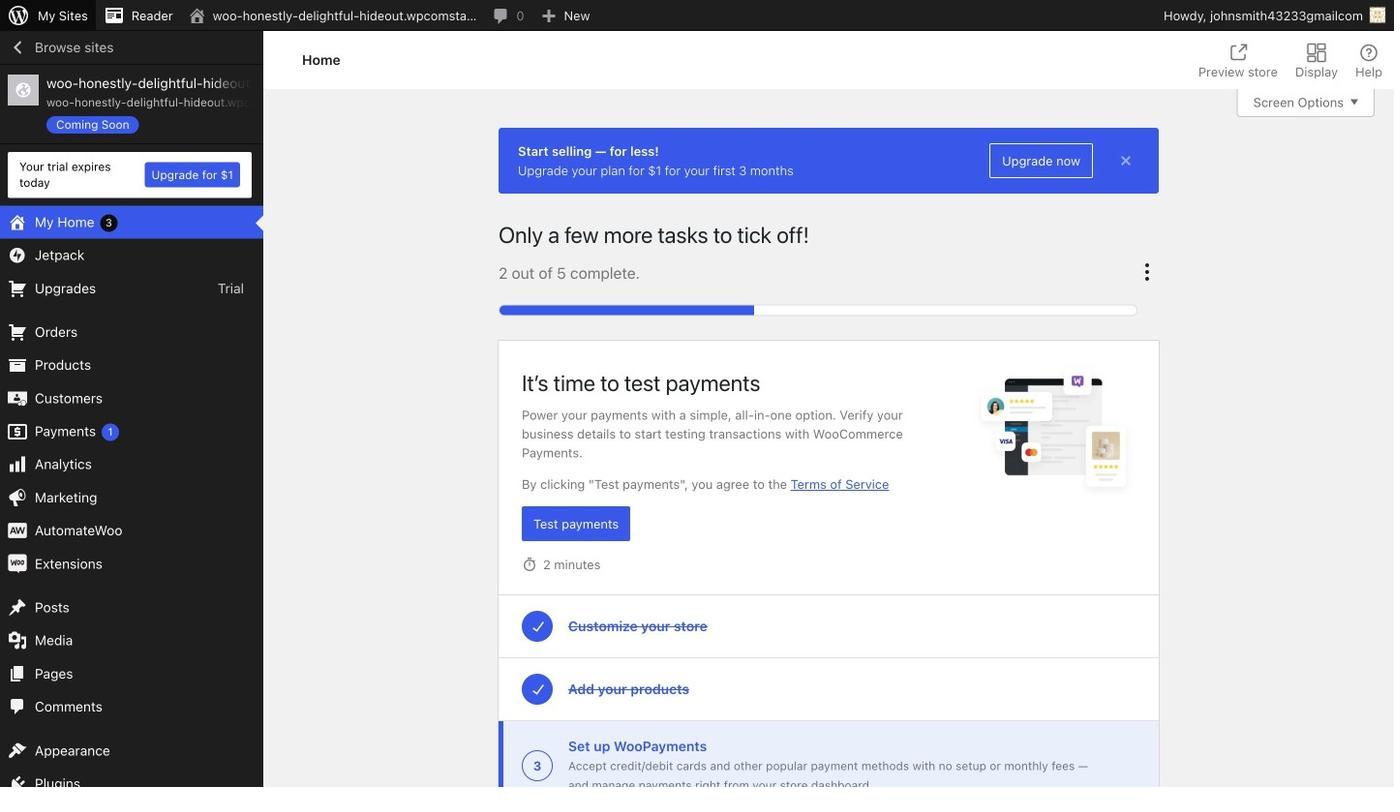 Task type: vqa. For each thing, say whether or not it's contained in the screenshot.
Text Field
no



Task type: describe. For each thing, give the bounding box(es) containing it.
main menu navigation
[[0, 31, 263, 787]]

dismiss this banner. image
[[1117, 151, 1136, 170]]

timer image
[[522, 557, 538, 572]]



Task type: locate. For each thing, give the bounding box(es) containing it.
task list options image
[[1136, 260, 1159, 284]]

toolbar navigation
[[0, 0, 1395, 35]]

display options image
[[1306, 41, 1329, 64]]

tab list
[[1187, 31, 1395, 89]]



